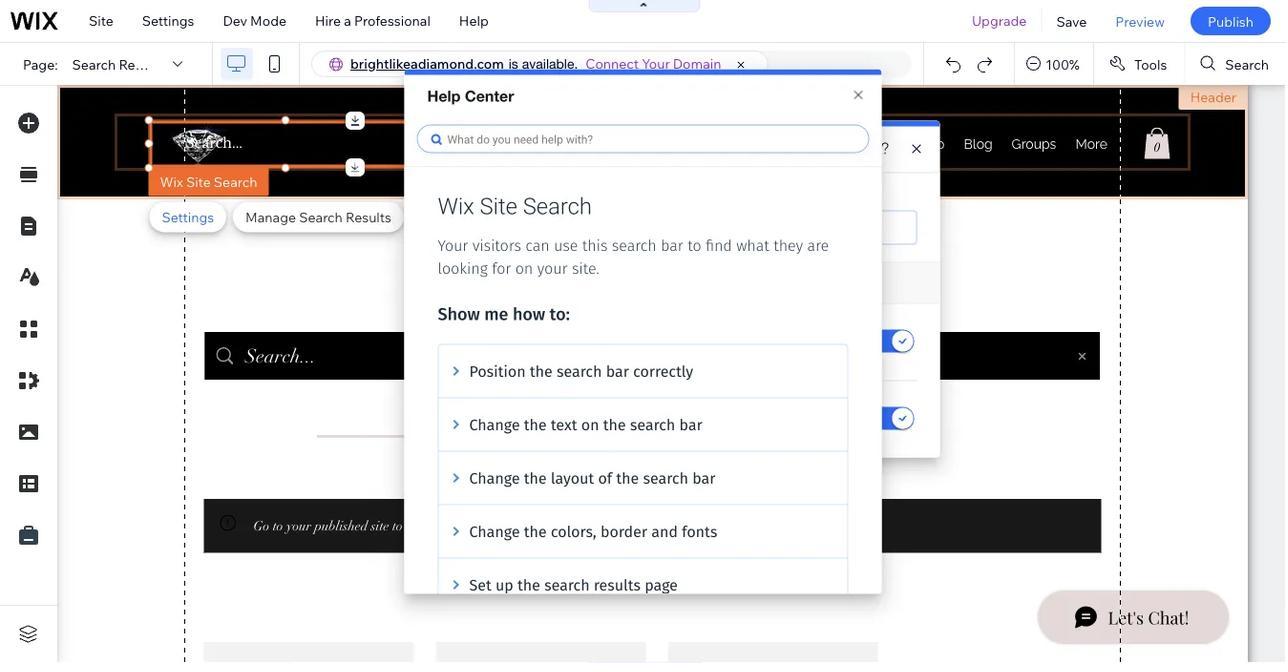 Task type: locate. For each thing, give the bounding box(es) containing it.
1 vertical spatial a
[[725, 342, 732, 359]]

1 horizontal spatial site
[[186, 173, 211, 190]]

switch right suggestions
[[869, 329, 917, 356]]

2 switch from the top
[[869, 406, 917, 433]]

show result suggestions when a user starts typing
[[688, 325, 844, 359]]

wix
[[160, 173, 183, 190]]

a inside show trending items before a user starts typing
[[732, 420, 739, 436]]

1 vertical spatial site
[[186, 173, 211, 190]]

suggestions
[[764, 325, 841, 342]]

0 vertical spatial results
[[119, 56, 165, 72]]

show for when
[[688, 325, 723, 342]]

typing down before
[[688, 437, 728, 454]]

user inside show trending items before a user starts typing
[[742, 420, 769, 436]]

is
[[509, 56, 518, 72]]

show inside show trending items before a user starts typing
[[688, 402, 723, 419]]

header
[[1190, 89, 1237, 106]]

a for show result suggestions when a user starts typing
[[725, 342, 732, 359]]

professional
[[354, 12, 431, 29]]

1 horizontal spatial typing
[[804, 342, 844, 359]]

0 horizontal spatial typing
[[688, 437, 728, 454]]

1 vertical spatial typing
[[688, 437, 728, 454]]

1 show from the top
[[688, 325, 723, 342]]

site
[[89, 12, 113, 29], [186, 173, 211, 190]]

switch for suggestions
[[869, 329, 917, 356]]

settings down the wix
[[162, 209, 214, 225]]

1 switch from the top
[[869, 329, 917, 356]]

a inside show result suggestions when a user starts typing
[[725, 342, 732, 359]]

2 show from the top
[[688, 402, 723, 419]]

bar
[[742, 140, 768, 159]]

switch
[[869, 329, 917, 356], [869, 406, 917, 433]]

2 vertical spatial a
[[732, 420, 739, 436]]

starts inside show trending items before a user starts typing
[[772, 420, 808, 436]]

1 vertical spatial switch
[[869, 406, 917, 433]]

a down the result
[[725, 342, 732, 359]]

starts down items
[[772, 420, 808, 436]]

show
[[688, 325, 723, 342], [688, 402, 723, 419]]

0 vertical spatial user
[[735, 342, 762, 359]]

1 vertical spatial show
[[688, 402, 723, 419]]

Add text here... text field
[[688, 211, 917, 245]]

a down trending
[[732, 420, 739, 436]]

site right the wix
[[186, 173, 211, 190]]

publish button
[[1191, 7, 1271, 35]]

1 horizontal spatial results
[[346, 209, 392, 225]]

search
[[72, 56, 116, 72], [1225, 56, 1269, 72], [688, 140, 739, 159], [214, 173, 257, 190], [299, 209, 343, 225]]

save button
[[1042, 0, 1101, 42]]

switch right items
[[869, 406, 917, 433]]

settings
[[142, 12, 194, 29], [771, 140, 833, 159], [162, 209, 214, 225]]

0 vertical spatial show
[[688, 325, 723, 342]]

help
[[459, 12, 489, 29]]

a
[[344, 12, 351, 29], [725, 342, 732, 359], [732, 420, 739, 436]]

search for search results
[[72, 56, 116, 72]]

user down trending
[[742, 420, 769, 436]]

search button
[[1185, 43, 1286, 85]]

typing down suggestions
[[804, 342, 844, 359]]

upgrade
[[972, 12, 1027, 29]]

a right the hire
[[344, 12, 351, 29]]

user inside show result suggestions when a user starts typing
[[735, 342, 762, 359]]

settings up search results
[[142, 12, 194, 29]]

search results
[[72, 56, 165, 72]]

1 vertical spatial settings
[[771, 140, 833, 159]]

0 horizontal spatial results
[[119, 56, 165, 72]]

0 horizontal spatial site
[[89, 12, 113, 29]]

search for search bar settings
[[688, 140, 739, 159]]

0 vertical spatial typing
[[804, 342, 844, 359]]

settings right the "bar"
[[771, 140, 833, 159]]

typing
[[804, 342, 844, 359], [688, 437, 728, 454]]

typing for show result suggestions when a user starts typing
[[804, 342, 844, 359]]

wix site search
[[160, 173, 257, 190]]

user
[[735, 342, 762, 359], [742, 420, 769, 436]]

show inside show result suggestions when a user starts typing
[[688, 325, 723, 342]]

user down the result
[[735, 342, 762, 359]]

manage search results
[[245, 209, 392, 225]]

1 vertical spatial user
[[742, 420, 769, 436]]

starts down suggestions
[[765, 342, 801, 359]]

starts
[[765, 342, 801, 359], [772, 420, 808, 436]]

manage
[[245, 209, 296, 225]]

typing inside show result suggestions when a user starts typing
[[804, 342, 844, 359]]

a for show trending items before a user starts typing
[[732, 420, 739, 436]]

show up when
[[688, 325, 723, 342]]

tools
[[1134, 56, 1167, 72]]

tools button
[[1094, 43, 1184, 85]]

0 vertical spatial starts
[[765, 342, 801, 359]]

result
[[726, 325, 761, 342]]

show up before
[[688, 402, 723, 419]]

starts inside show result suggestions when a user starts typing
[[765, 342, 801, 359]]

1 vertical spatial starts
[[772, 420, 808, 436]]

0 vertical spatial switch
[[869, 329, 917, 356]]

0 vertical spatial site
[[89, 12, 113, 29]]

site up search results
[[89, 12, 113, 29]]

dev mode
[[223, 12, 287, 29]]

search inside button
[[1225, 56, 1269, 72]]

before
[[688, 420, 729, 436]]

results
[[119, 56, 165, 72], [346, 209, 392, 225]]

trending
[[726, 402, 779, 419]]

typing inside show trending items before a user starts typing
[[688, 437, 728, 454]]

items
[[782, 402, 817, 419]]



Task type: vqa. For each thing, say whether or not it's contained in the screenshot.
bottommost Site
yes



Task type: describe. For each thing, give the bounding box(es) containing it.
mode
[[250, 12, 287, 29]]

show trending items before a user starts typing
[[688, 402, 817, 454]]

starts for suggestions
[[765, 342, 801, 359]]

hire
[[315, 12, 341, 29]]

0 vertical spatial settings
[[142, 12, 194, 29]]

0 vertical spatial a
[[344, 12, 351, 29]]

publish
[[1208, 13, 1254, 29]]

show for before
[[688, 402, 723, 419]]

starts for items
[[772, 420, 808, 436]]

user for result
[[735, 342, 762, 359]]

your
[[642, 55, 670, 72]]

100% button
[[1015, 43, 1093, 85]]

preview button
[[1101, 0, 1179, 42]]

available.
[[522, 56, 578, 72]]

brightlikeadiamond.com
[[350, 55, 504, 72]]

domain
[[673, 55, 721, 72]]

when
[[688, 342, 722, 359]]

switch for items
[[869, 406, 917, 433]]

search bar settings
[[688, 140, 833, 159]]

1 vertical spatial results
[[346, 209, 392, 225]]

dev
[[223, 12, 247, 29]]

search for search
[[1225, 56, 1269, 72]]

hire a professional
[[315, 12, 431, 29]]

2 vertical spatial settings
[[162, 209, 214, 225]]

user for trending
[[742, 420, 769, 436]]

connect
[[586, 55, 639, 72]]

typing for show trending items before a user starts typing
[[688, 437, 728, 454]]

preview
[[1116, 13, 1165, 29]]

100%
[[1046, 56, 1080, 72]]

is available. connect your domain
[[509, 55, 721, 72]]

save
[[1057, 13, 1087, 29]]



